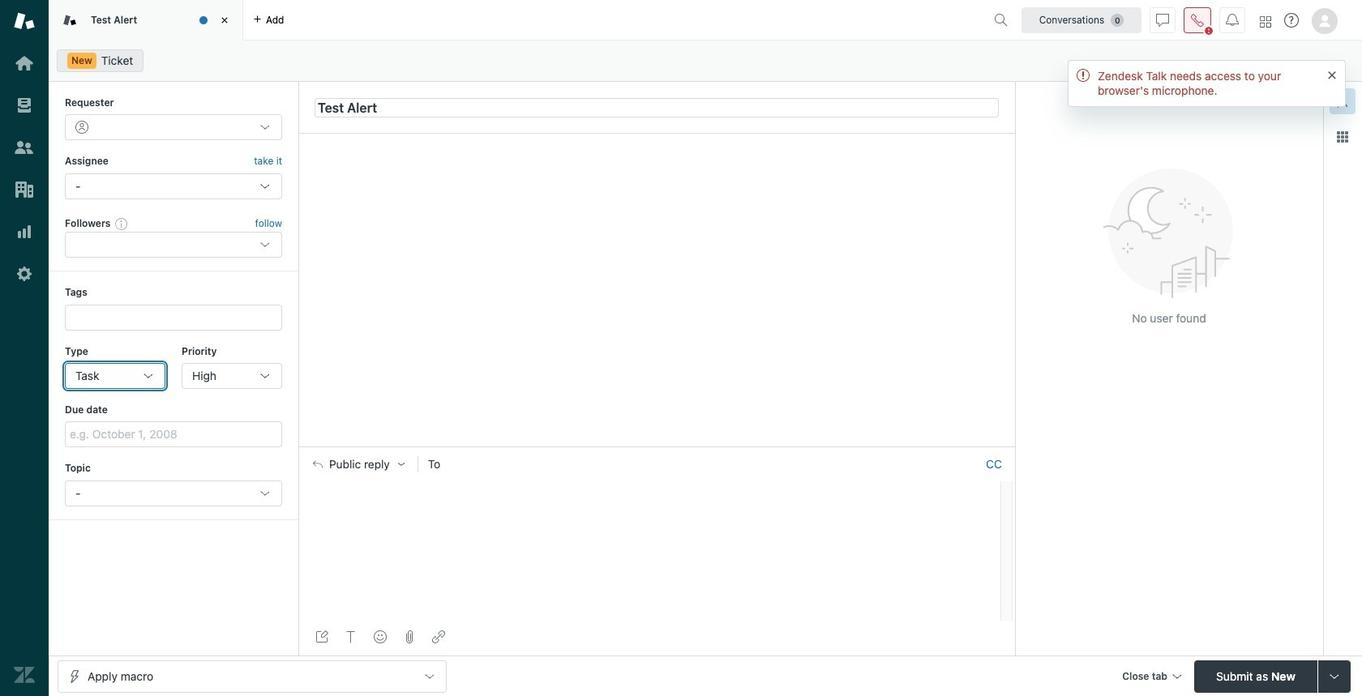 Task type: describe. For each thing, give the bounding box(es) containing it.
admin image
[[14, 264, 35, 285]]

zendesk image
[[14, 665, 35, 686]]

close image
[[217, 12, 233, 28]]

info on adding followers image
[[116, 217, 128, 230]]

main element
[[0, 0, 49, 697]]

minimize composer image
[[651, 441, 664, 454]]

notifications image
[[1227, 13, 1240, 26]]

reporting image
[[14, 221, 35, 243]]

customer context image
[[1337, 95, 1350, 108]]

insert emojis image
[[374, 631, 387, 644]]

get started image
[[14, 53, 35, 74]]

organizations image
[[14, 179, 35, 200]]



Task type: vqa. For each thing, say whether or not it's contained in the screenshot.
The Progress-Bar PROGRESS BAR
no



Task type: locate. For each thing, give the bounding box(es) containing it.
button displays agent's chat status as invisible. image
[[1157, 13, 1170, 26]]

tabs tab list
[[49, 0, 988, 41]]

format text image
[[345, 631, 358, 644]]

Subject field
[[315, 98, 999, 117]]

customers image
[[14, 137, 35, 158]]

apps image
[[1337, 131, 1350, 144]]

get help image
[[1285, 13, 1300, 28]]

views image
[[14, 95, 35, 116]]

add link (cmd k) image
[[432, 631, 445, 644]]

zendesk support image
[[14, 11, 35, 32]]

add attachment image
[[403, 631, 416, 644]]

zendesk products image
[[1261, 16, 1272, 27]]

displays possible ticket submission types image
[[1329, 670, 1342, 683]]

e.g. October 1, 2008 field
[[65, 422, 282, 448]]

draft mode image
[[316, 631, 329, 644]]

tab
[[49, 0, 243, 41]]

secondary element
[[49, 45, 1363, 77]]



